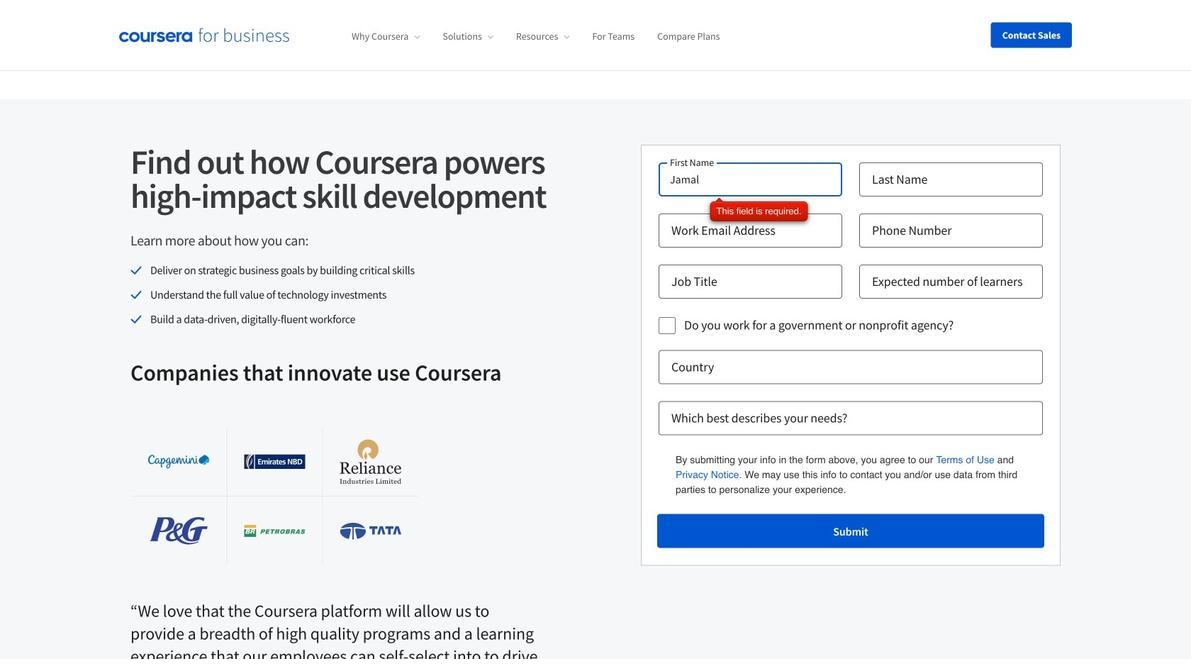 Task type: locate. For each thing, give the bounding box(es) containing it.
None checkbox
[[659, 317, 676, 334]]

Job Title text field
[[659, 265, 843, 299]]

emirates logo image
[[244, 454, 306, 469]]

alert
[[711, 202, 808, 221]]

capgemini logo image
[[148, 455, 210, 469]]

petrobras logo image
[[244, 525, 306, 537]]



Task type: describe. For each thing, give the bounding box(es) containing it.
tata logo image
[[340, 523, 402, 540]]

coursera for business image
[[119, 28, 289, 42]]

Work Email Address email field
[[659, 214, 843, 248]]

First Name text field
[[659, 162, 843, 197]]

reliance logo image
[[340, 439, 402, 484]]

p&g logo image
[[150, 517, 208, 545]]

Country Code + Phone Number telephone field
[[860, 214, 1044, 248]]

Last Name text field
[[860, 162, 1044, 197]]



Task type: vqa. For each thing, say whether or not it's contained in the screenshot.
'For Businesses'
no



